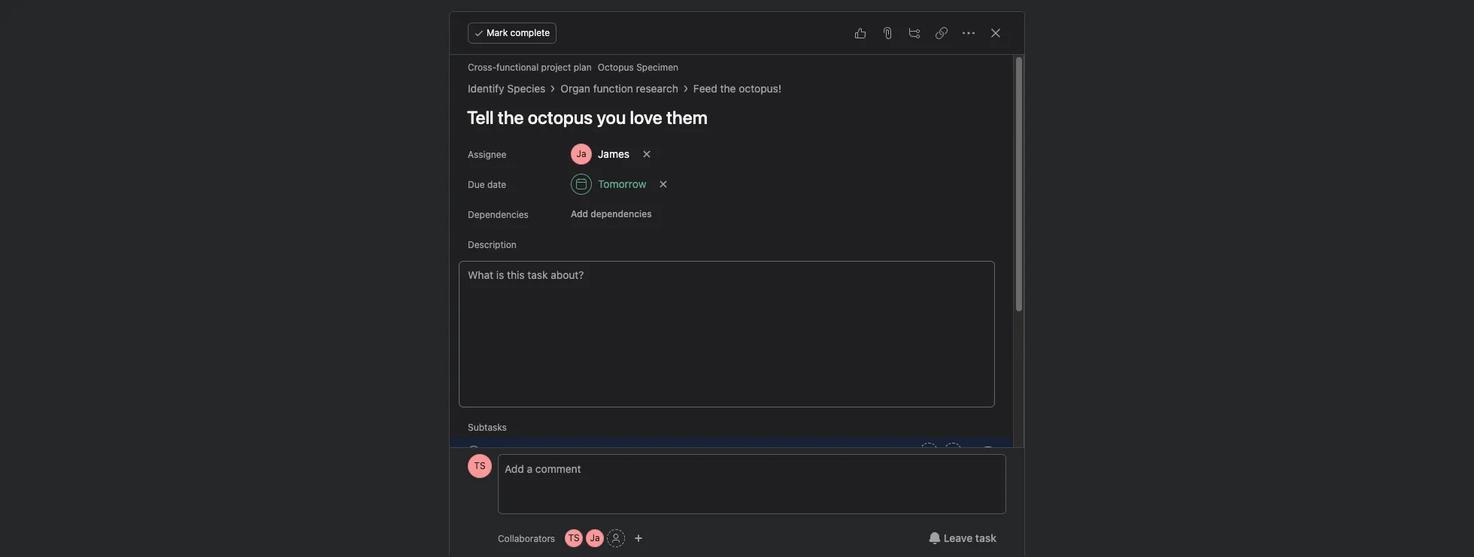Task type: vqa. For each thing, say whether or not it's contained in the screenshot.
Q4
no



Task type: locate. For each thing, give the bounding box(es) containing it.
1 horizontal spatial ts
[[568, 532, 580, 544]]

add dependencies
[[571, 208, 652, 220]]

1 vertical spatial ts button
[[565, 529, 583, 548]]

ja button
[[586, 529, 604, 548]]

cross-functional project plan octopus specimen
[[468, 62, 678, 73]]

ts
[[474, 460, 486, 472], [568, 532, 580, 544]]

0 vertical spatial ts button
[[468, 454, 492, 478]]

functional
[[496, 62, 539, 73]]

ts button left ja
[[565, 529, 583, 548]]

ts left ja
[[568, 532, 580, 544]]

tomorrow
[[598, 177, 646, 190]]

octopus
[[598, 62, 634, 73]]

add subtask image
[[909, 27, 921, 39]]

feed the octopus!
[[693, 82, 781, 95]]

1 vertical spatial ts
[[568, 532, 580, 544]]

project
[[541, 62, 571, 73]]

ts button down subtasks at the bottom of page
[[468, 454, 492, 478]]

date
[[487, 179, 506, 190]]

ts for ts button to the left
[[474, 460, 486, 472]]

ts button
[[468, 454, 492, 478], [565, 529, 583, 548]]

complete
[[510, 27, 550, 38]]

mark complete
[[487, 27, 550, 38]]

collapse task pane image
[[990, 27, 1002, 39]]

james button
[[564, 141, 636, 168]]

completed image
[[465, 443, 483, 461]]

1 horizontal spatial ts button
[[565, 529, 583, 548]]

organ function research
[[561, 82, 678, 95]]

0 likes. click to like this task image
[[854, 27, 866, 39]]

collaborators
[[498, 533, 555, 544]]

cross-
[[468, 62, 496, 73]]

ts down subtasks at the bottom of page
[[474, 460, 486, 472]]

ts for ts button to the right
[[568, 532, 580, 544]]

subtasks
[[468, 422, 507, 433]]

0 vertical spatial ts
[[474, 460, 486, 472]]

specimen
[[636, 62, 678, 73]]

add or remove collaborators image
[[634, 534, 643, 543]]

0 horizontal spatial ts
[[474, 460, 486, 472]]

0 comments. click to go to subtask details and comments image
[[982, 446, 994, 458]]

due
[[468, 179, 485, 190]]

due date
[[468, 179, 506, 190]]

ja
[[590, 532, 600, 544]]

main content
[[450, 55, 1013, 557]]

dependencies
[[591, 208, 652, 220]]

main content containing identify species
[[450, 55, 1013, 557]]

function
[[593, 82, 633, 95]]

organ function research link
[[561, 80, 678, 97]]



Task type: describe. For each thing, give the bounding box(es) containing it.
leave
[[944, 532, 973, 545]]

octopus!
[[739, 82, 781, 95]]

octopus specimen link
[[598, 62, 678, 73]]

Task Name text field
[[457, 100, 995, 135]]

species
[[507, 82, 546, 95]]

more actions for this task image
[[963, 27, 975, 39]]

feed
[[693, 82, 717, 95]]

research
[[636, 82, 678, 95]]

task
[[975, 532, 997, 545]]

mark complete button
[[468, 23, 557, 44]]

description
[[468, 239, 517, 250]]

identify species link
[[468, 80, 546, 97]]

add dependencies button
[[564, 204, 659, 225]]

organ
[[561, 82, 590, 95]]

main content inside tell the octopus you love them dialog
[[450, 55, 1013, 557]]

mark
[[487, 27, 508, 38]]

identify species
[[468, 82, 546, 95]]

0 horizontal spatial ts button
[[468, 454, 492, 478]]

assignee
[[468, 149, 506, 160]]

tell the octopus you love them dialog
[[450, 12, 1024, 557]]

identify
[[468, 82, 504, 95]]

plan
[[574, 62, 592, 73]]

clear due date image
[[659, 180, 668, 189]]

james
[[598, 147, 630, 160]]

copy task link image
[[936, 27, 948, 39]]

dependencies
[[468, 209, 529, 220]]

add
[[571, 208, 588, 220]]

cross-functional project plan link
[[468, 62, 592, 73]]

feed the octopus! link
[[693, 80, 781, 97]]

Completed checkbox
[[465, 443, 483, 461]]

the
[[720, 82, 736, 95]]

leave task
[[944, 532, 997, 545]]

leave task button
[[919, 525, 1006, 552]]

attachments: add a file to this task, tell the octopus you love them image
[[881, 27, 893, 39]]

tomorrow button
[[564, 171, 653, 198]]

remove assignee image
[[642, 150, 651, 159]]



